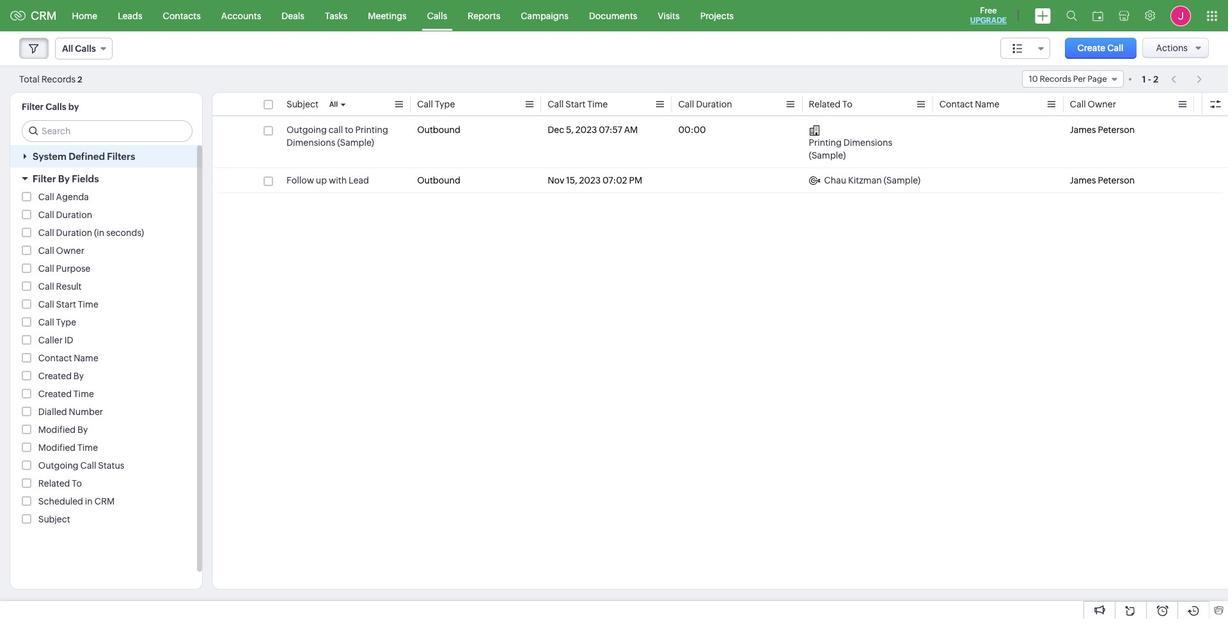 Task type: vqa. For each thing, say whether or not it's contained in the screenshot.
Contacts image
no



Task type: describe. For each thing, give the bounding box(es) containing it.
10 Records Per Page field
[[1022, 70, 1124, 88]]

create call button
[[1065, 38, 1137, 59]]

1 horizontal spatial call start time
[[548, 99, 608, 109]]

1 horizontal spatial contact
[[940, 99, 973, 109]]

printing dimensions (sample)
[[809, 138, 893, 161]]

printing inside printing dimensions (sample)
[[809, 138, 842, 148]]

james for printing dimensions (sample)
[[1070, 125, 1096, 135]]

created time
[[38, 389, 94, 399]]

dec 5, 2023 07:57 am
[[548, 125, 638, 135]]

size image
[[1013, 43, 1023, 54]]

filter for filter by fields
[[33, 173, 56, 184]]

meetings
[[368, 11, 407, 21]]

tasks
[[325, 11, 348, 21]]

0 vertical spatial call owner
[[1070, 99, 1116, 109]]

filter for filter calls by
[[22, 102, 44, 112]]

home
[[72, 11, 97, 21]]

records for 10
[[1040, 74, 1072, 84]]

modified by
[[38, 425, 88, 435]]

modified time
[[38, 443, 98, 453]]

actions
[[1156, 43, 1188, 53]]

seconds)
[[106, 228, 144, 238]]

outgoing call to printing dimensions (sample) link
[[287, 123, 404, 149]]

by for filter
[[58, 173, 70, 184]]

nov 15, 2023 07:02 pm
[[548, 175, 642, 186]]

caller
[[38, 335, 63, 345]]

10 records per page
[[1029, 74, 1107, 84]]

1 horizontal spatial name
[[975, 99, 1000, 109]]

system defined filters
[[33, 151, 135, 162]]

time up dec 5, 2023 07:57 am
[[587, 99, 608, 109]]

number
[[69, 407, 103, 417]]

calls inside 'calls' link
[[427, 11, 447, 21]]

call purpose
[[38, 264, 91, 274]]

1 vertical spatial to
[[72, 479, 82, 489]]

1 vertical spatial start
[[56, 299, 76, 310]]

created for created by
[[38, 371, 72, 381]]

peterson for printing dimensions (sample)
[[1098, 125, 1135, 135]]

to
[[345, 125, 354, 135]]

2 for 1 - 2
[[1153, 74, 1159, 84]]

(sample) inside outgoing call to printing dimensions (sample)
[[337, 138, 374, 148]]

1 vertical spatial contact name
[[38, 353, 98, 363]]

follow up with lead link
[[287, 174, 369, 187]]

free upgrade
[[970, 6, 1007, 25]]

1 vertical spatial duration
[[56, 210, 92, 220]]

created for created time
[[38, 389, 72, 399]]

all calls
[[62, 44, 96, 54]]

5,
[[566, 125, 574, 135]]

call agenda
[[38, 192, 89, 202]]

0 horizontal spatial call owner
[[38, 246, 84, 256]]

home link
[[62, 0, 108, 31]]

chau kitzman (sample)
[[824, 175, 921, 186]]

contacts link
[[153, 0, 211, 31]]

all for all calls
[[62, 44, 73, 54]]

follow
[[287, 175, 314, 186]]

dimensions inside printing dimensions (sample)
[[844, 138, 893, 148]]

1 horizontal spatial related
[[809, 99, 841, 109]]

outgoing for outgoing call to printing dimensions (sample)
[[287, 125, 327, 135]]

status
[[98, 461, 124, 471]]

0 vertical spatial call type
[[417, 99, 455, 109]]

create menu element
[[1028, 0, 1059, 31]]

create call
[[1078, 43, 1124, 53]]

total
[[19, 74, 40, 84]]

nov
[[548, 175, 564, 186]]

upgrade
[[970, 16, 1007, 25]]

fields
[[72, 173, 99, 184]]

by for modified
[[77, 425, 88, 435]]

0 vertical spatial call duration
[[678, 99, 732, 109]]

contacts
[[163, 11, 201, 21]]

printing inside outgoing call to printing dimensions (sample)
[[355, 125, 388, 135]]

dec
[[548, 125, 564, 135]]

row group containing outgoing call to printing dimensions (sample)
[[212, 118, 1228, 193]]

0 horizontal spatial related
[[38, 479, 70, 489]]

call duration (in seconds)
[[38, 228, 144, 238]]

total records 2
[[19, 74, 82, 84]]

search image
[[1067, 10, 1077, 21]]

defined
[[69, 151, 105, 162]]

scheduled
[[38, 496, 83, 507]]

15,
[[566, 175, 577, 186]]

1 - 2
[[1142, 74, 1159, 84]]

up
[[316, 175, 327, 186]]

0 horizontal spatial contact
[[38, 353, 72, 363]]

accounts link
[[211, 0, 271, 31]]

james for chau kitzman (sample)
[[1070, 175, 1096, 186]]

kitzman
[[848, 175, 882, 186]]

printing dimensions (sample) link
[[809, 123, 927, 162]]

1 horizontal spatial type
[[435, 99, 455, 109]]

page
[[1088, 74, 1107, 84]]

all for all
[[329, 100, 338, 108]]

calls link
[[417, 0, 458, 31]]

calls for all calls
[[75, 44, 96, 54]]

07:57
[[599, 125, 623, 135]]

tasks link
[[315, 0, 358, 31]]

10
[[1029, 74, 1038, 84]]

1
[[1142, 74, 1146, 84]]

0 horizontal spatial call start time
[[38, 299, 98, 310]]

agenda
[[56, 192, 89, 202]]

filter calls by
[[22, 102, 79, 112]]

visits link
[[648, 0, 690, 31]]

2 for total records 2
[[77, 75, 82, 84]]

deals
[[282, 11, 304, 21]]

with
[[329, 175, 347, 186]]

1 horizontal spatial related to
[[809, 99, 853, 109]]

0 horizontal spatial owner
[[56, 246, 84, 256]]

projects link
[[690, 0, 744, 31]]

scheduled in crm
[[38, 496, 115, 507]]

id
[[64, 335, 73, 345]]

visits
[[658, 11, 680, 21]]

outbound for outgoing call to printing dimensions (sample)
[[417, 125, 461, 135]]

leads link
[[108, 0, 153, 31]]



Task type: locate. For each thing, give the bounding box(es) containing it.
search element
[[1059, 0, 1085, 31]]

by inside dropdown button
[[58, 173, 70, 184]]

purpose
[[56, 264, 91, 274]]

james peterson
[[1070, 125, 1135, 135], [1070, 175, 1135, 186]]

2 modified from the top
[[38, 443, 76, 453]]

1 vertical spatial call start time
[[38, 299, 98, 310]]

james
[[1070, 125, 1096, 135], [1070, 175, 1096, 186]]

(sample) for dec 5, 2023 07:57 am
[[809, 150, 846, 161]]

dimensions up the kitzman
[[844, 138, 893, 148]]

all up call
[[329, 100, 338, 108]]

(sample) inside printing dimensions (sample)
[[809, 150, 846, 161]]

(sample) for nov 15, 2023 07:02 pm
[[884, 175, 921, 186]]

1 horizontal spatial records
[[1040, 74, 1072, 84]]

to up printing dimensions (sample) link
[[843, 99, 853, 109]]

0 vertical spatial by
[[58, 173, 70, 184]]

leads
[[118, 11, 142, 21]]

peterson for chau kitzman (sample)
[[1098, 175, 1135, 186]]

0 vertical spatial name
[[975, 99, 1000, 109]]

0 vertical spatial created
[[38, 371, 72, 381]]

subject
[[287, 99, 318, 109], [38, 514, 70, 525]]

2 james from the top
[[1070, 175, 1096, 186]]

chau
[[824, 175, 847, 186]]

2 dimensions from the left
[[844, 138, 893, 148]]

name
[[975, 99, 1000, 109], [74, 353, 98, 363]]

start up 5,
[[566, 99, 586, 109]]

outbound
[[417, 125, 461, 135], [417, 175, 461, 186]]

2 created from the top
[[38, 389, 72, 399]]

duration left (in
[[56, 228, 92, 238]]

owner down page
[[1088, 99, 1116, 109]]

0 horizontal spatial call duration
[[38, 210, 92, 220]]

modified for modified by
[[38, 425, 76, 435]]

printing up chau
[[809, 138, 842, 148]]

1 dimensions from the left
[[287, 138, 336, 148]]

1 vertical spatial modified
[[38, 443, 76, 453]]

call duration down call agenda
[[38, 210, 92, 220]]

0 vertical spatial to
[[843, 99, 853, 109]]

by up created time
[[73, 371, 84, 381]]

0 vertical spatial contact
[[940, 99, 973, 109]]

1 vertical spatial james
[[1070, 175, 1096, 186]]

per
[[1073, 74, 1086, 84]]

meetings link
[[358, 0, 417, 31]]

2 vertical spatial duration
[[56, 228, 92, 238]]

2 horizontal spatial calls
[[427, 11, 447, 21]]

calls left by
[[46, 102, 66, 112]]

0 vertical spatial calls
[[427, 11, 447, 21]]

filter
[[22, 102, 44, 112], [33, 173, 56, 184]]

navigation
[[1165, 70, 1209, 88]]

call inside "button"
[[1108, 43, 1124, 53]]

(sample) right the kitzman
[[884, 175, 921, 186]]

2023 right 5,
[[576, 125, 597, 135]]

dialled number
[[38, 407, 103, 417]]

1 vertical spatial owner
[[56, 246, 84, 256]]

2 horizontal spatial (sample)
[[884, 175, 921, 186]]

profile element
[[1163, 0, 1199, 31]]

1 vertical spatial all
[[329, 100, 338, 108]]

0 horizontal spatial outgoing
[[38, 461, 79, 471]]

-
[[1148, 74, 1152, 84]]

2 vertical spatial calls
[[46, 102, 66, 112]]

time up number
[[73, 389, 94, 399]]

by for created
[[73, 371, 84, 381]]

created up the dialled
[[38, 389, 72, 399]]

outgoing call to printing dimensions (sample)
[[287, 125, 388, 148]]

filter inside dropdown button
[[33, 173, 56, 184]]

(in
[[94, 228, 104, 238]]

pm
[[629, 175, 642, 186]]

related to up printing dimensions (sample)
[[809, 99, 853, 109]]

created up created time
[[38, 371, 72, 381]]

0 horizontal spatial 2
[[77, 75, 82, 84]]

1 horizontal spatial all
[[329, 100, 338, 108]]

records right 10
[[1040, 74, 1072, 84]]

filter down system
[[33, 173, 56, 184]]

filters
[[107, 151, 135, 162]]

2023
[[576, 125, 597, 135], [579, 175, 601, 186]]

result
[[56, 282, 82, 292]]

0 vertical spatial james
[[1070, 125, 1096, 135]]

2 inside total records 2
[[77, 75, 82, 84]]

2 up by
[[77, 75, 82, 84]]

crm left home link
[[31, 9, 57, 22]]

Search text field
[[22, 121, 192, 141]]

1 horizontal spatial call duration
[[678, 99, 732, 109]]

2023 right 15,
[[579, 175, 601, 186]]

0 horizontal spatial related to
[[38, 479, 82, 489]]

system defined filters button
[[10, 145, 202, 168]]

crm link
[[10, 9, 57, 22]]

peterson
[[1098, 125, 1135, 135], [1098, 175, 1135, 186]]

outgoing call status
[[38, 461, 124, 471]]

0 vertical spatial all
[[62, 44, 73, 54]]

projects
[[700, 11, 734, 21]]

2 vertical spatial (sample)
[[884, 175, 921, 186]]

call owner up call purpose
[[38, 246, 84, 256]]

calls
[[427, 11, 447, 21], [75, 44, 96, 54], [46, 102, 66, 112]]

am
[[624, 125, 638, 135]]

filter by fields
[[33, 173, 99, 184]]

to up scheduled in crm
[[72, 479, 82, 489]]

james peterson for printing dimensions (sample)
[[1070, 125, 1135, 135]]

2023 for 07:57
[[576, 125, 597, 135]]

0 vertical spatial start
[[566, 99, 586, 109]]

00:00
[[678, 125, 706, 135]]

caller id
[[38, 335, 73, 345]]

0 horizontal spatial start
[[56, 299, 76, 310]]

outgoing for outgoing call status
[[38, 461, 79, 471]]

1 vertical spatial outbound
[[417, 175, 461, 186]]

crm right in on the left of page
[[94, 496, 115, 507]]

0 vertical spatial modified
[[38, 425, 76, 435]]

documents link
[[579, 0, 648, 31]]

by up call agenda
[[58, 173, 70, 184]]

1 vertical spatial peterson
[[1098, 175, 1135, 186]]

1 vertical spatial (sample)
[[809, 150, 846, 161]]

1 james from the top
[[1070, 125, 1096, 135]]

1 vertical spatial contact
[[38, 353, 72, 363]]

related
[[809, 99, 841, 109], [38, 479, 70, 489]]

accounts
[[221, 11, 261, 21]]

2023 for 07:02
[[579, 175, 601, 186]]

call type
[[417, 99, 455, 109], [38, 317, 76, 328]]

1 vertical spatial james peterson
[[1070, 175, 1135, 186]]

printing right to
[[355, 125, 388, 135]]

(sample) up chau
[[809, 150, 846, 161]]

1 outbound from the top
[[417, 125, 461, 135]]

1 peterson from the top
[[1098, 125, 1135, 135]]

0 vertical spatial related to
[[809, 99, 853, 109]]

related to up 'scheduled'
[[38, 479, 82, 489]]

2 james peterson from the top
[[1070, 175, 1135, 186]]

free
[[980, 6, 997, 15]]

filter by fields button
[[10, 168, 202, 190]]

call
[[1108, 43, 1124, 53], [417, 99, 433, 109], [548, 99, 564, 109], [678, 99, 694, 109], [1070, 99, 1086, 109], [38, 192, 54, 202], [38, 210, 54, 220], [38, 228, 54, 238], [38, 246, 54, 256], [38, 264, 54, 274], [38, 282, 54, 292], [38, 299, 54, 310], [38, 317, 54, 328], [80, 461, 96, 471]]

2 right -
[[1153, 74, 1159, 84]]

1 vertical spatial 2023
[[579, 175, 601, 186]]

1 horizontal spatial 2
[[1153, 74, 1159, 84]]

(sample)
[[337, 138, 374, 148], [809, 150, 846, 161], [884, 175, 921, 186]]

all inside "all calls" field
[[62, 44, 73, 54]]

dimensions inside outgoing call to printing dimensions (sample)
[[287, 138, 336, 148]]

0 vertical spatial peterson
[[1098, 125, 1135, 135]]

records
[[41, 74, 76, 84], [1040, 74, 1072, 84]]

1 vertical spatial type
[[56, 317, 76, 328]]

0 horizontal spatial all
[[62, 44, 73, 54]]

dimensions down call
[[287, 138, 336, 148]]

0 vertical spatial related
[[809, 99, 841, 109]]

documents
[[589, 11, 638, 21]]

time up outgoing call status
[[77, 443, 98, 453]]

0 vertical spatial duration
[[696, 99, 732, 109]]

calls down home
[[75, 44, 96, 54]]

0 horizontal spatial name
[[74, 353, 98, 363]]

1 vertical spatial call type
[[38, 317, 76, 328]]

0 horizontal spatial records
[[41, 74, 76, 84]]

calendar image
[[1093, 11, 1104, 21]]

campaigns link
[[511, 0, 579, 31]]

row group
[[212, 118, 1228, 193]]

modified down modified by
[[38, 443, 76, 453]]

related to
[[809, 99, 853, 109], [38, 479, 82, 489]]

lead
[[349, 175, 369, 186]]

by down number
[[77, 425, 88, 435]]

1 horizontal spatial start
[[566, 99, 586, 109]]

all up total records 2
[[62, 44, 73, 54]]

1 horizontal spatial contact name
[[940, 99, 1000, 109]]

records up filter calls by
[[41, 74, 76, 84]]

subject up outgoing call to printing dimensions (sample)
[[287, 99, 318, 109]]

outgoing left call
[[287, 125, 327, 135]]

call start time up 5,
[[548, 99, 608, 109]]

0 horizontal spatial contact name
[[38, 353, 98, 363]]

call start time down result
[[38, 299, 98, 310]]

1 vertical spatial call duration
[[38, 210, 92, 220]]

1 horizontal spatial printing
[[809, 138, 842, 148]]

outgoing inside outgoing call to printing dimensions (sample)
[[287, 125, 327, 135]]

1 vertical spatial filter
[[33, 173, 56, 184]]

all
[[62, 44, 73, 54], [329, 100, 338, 108]]

chau kitzman (sample) link
[[809, 174, 921, 187]]

related up printing dimensions (sample)
[[809, 99, 841, 109]]

1 vertical spatial name
[[74, 353, 98, 363]]

duration up 00:00
[[696, 99, 732, 109]]

outgoing
[[287, 125, 327, 135], [38, 461, 79, 471]]

07:02
[[603, 175, 627, 186]]

records for total
[[41, 74, 76, 84]]

calls inside "all calls" field
[[75, 44, 96, 54]]

1 vertical spatial calls
[[75, 44, 96, 54]]

dialled
[[38, 407, 67, 417]]

follow up with lead
[[287, 175, 369, 186]]

reports link
[[458, 0, 511, 31]]

None field
[[1000, 38, 1050, 59]]

time down result
[[78, 299, 98, 310]]

system
[[33, 151, 67, 162]]

1 horizontal spatial to
[[843, 99, 853, 109]]

1 horizontal spatial (sample)
[[809, 150, 846, 161]]

records inside field
[[1040, 74, 1072, 84]]

modified down the dialled
[[38, 425, 76, 435]]

1 horizontal spatial call owner
[[1070, 99, 1116, 109]]

0 vertical spatial printing
[[355, 125, 388, 135]]

0 vertical spatial type
[[435, 99, 455, 109]]

duration down the agenda
[[56, 210, 92, 220]]

0 horizontal spatial to
[[72, 479, 82, 489]]

in
[[85, 496, 93, 507]]

profile image
[[1171, 5, 1191, 26]]

1 created from the top
[[38, 371, 72, 381]]

1 horizontal spatial crm
[[94, 496, 115, 507]]

1 horizontal spatial call type
[[417, 99, 455, 109]]

modified for modified time
[[38, 443, 76, 453]]

start
[[566, 99, 586, 109], [56, 299, 76, 310]]

2 peterson from the top
[[1098, 175, 1135, 186]]

call duration
[[678, 99, 732, 109], [38, 210, 92, 220]]

All Calls field
[[55, 38, 113, 60]]

0 horizontal spatial crm
[[31, 9, 57, 22]]

outbound for follow up with lead
[[417, 175, 461, 186]]

1 vertical spatial call owner
[[38, 246, 84, 256]]

james peterson for chau kitzman (sample)
[[1070, 175, 1135, 186]]

0 vertical spatial (sample)
[[337, 138, 374, 148]]

1 modified from the top
[[38, 425, 76, 435]]

0 vertical spatial subject
[[287, 99, 318, 109]]

created by
[[38, 371, 84, 381]]

modified
[[38, 425, 76, 435], [38, 443, 76, 453]]

0 horizontal spatial calls
[[46, 102, 66, 112]]

1 vertical spatial crm
[[94, 496, 115, 507]]

0 horizontal spatial (sample)
[[337, 138, 374, 148]]

subject down 'scheduled'
[[38, 514, 70, 525]]

1 horizontal spatial owner
[[1088, 99, 1116, 109]]

call duration up 00:00
[[678, 99, 732, 109]]

crm
[[31, 9, 57, 22], [94, 496, 115, 507]]

reports
[[468, 11, 500, 21]]

1 vertical spatial related
[[38, 479, 70, 489]]

1 vertical spatial outgoing
[[38, 461, 79, 471]]

(sample) down to
[[337, 138, 374, 148]]

0 vertical spatial james peterson
[[1070, 125, 1135, 135]]

to
[[843, 99, 853, 109], [72, 479, 82, 489]]

calls for filter calls by
[[46, 102, 66, 112]]

by
[[68, 102, 79, 112]]

dimensions
[[287, 138, 336, 148], [844, 138, 893, 148]]

2 outbound from the top
[[417, 175, 461, 186]]

1 vertical spatial related to
[[38, 479, 82, 489]]

0 horizontal spatial subject
[[38, 514, 70, 525]]

0 horizontal spatial printing
[[355, 125, 388, 135]]

campaigns
[[521, 11, 569, 21]]

filter down total
[[22, 102, 44, 112]]

outgoing down modified time
[[38, 461, 79, 471]]

call result
[[38, 282, 82, 292]]

create
[[1078, 43, 1106, 53]]

1 vertical spatial subject
[[38, 514, 70, 525]]

create menu image
[[1035, 8, 1051, 23]]

0 vertical spatial 2023
[[576, 125, 597, 135]]

printing
[[355, 125, 388, 135], [809, 138, 842, 148]]

owner
[[1088, 99, 1116, 109], [56, 246, 84, 256]]

type
[[435, 99, 455, 109], [56, 317, 76, 328]]

call
[[329, 125, 343, 135]]

start down result
[[56, 299, 76, 310]]

0 horizontal spatial dimensions
[[287, 138, 336, 148]]

owner up purpose
[[56, 246, 84, 256]]

related up 'scheduled'
[[38, 479, 70, 489]]

0 vertical spatial contact name
[[940, 99, 1000, 109]]

calls left reports
[[427, 11, 447, 21]]

1 james peterson from the top
[[1070, 125, 1135, 135]]

1 vertical spatial by
[[73, 371, 84, 381]]

0 vertical spatial outbound
[[417, 125, 461, 135]]

0 vertical spatial filter
[[22, 102, 44, 112]]

0 horizontal spatial type
[[56, 317, 76, 328]]

call owner down page
[[1070, 99, 1116, 109]]

0 vertical spatial crm
[[31, 9, 57, 22]]

0 vertical spatial owner
[[1088, 99, 1116, 109]]

0 horizontal spatial call type
[[38, 317, 76, 328]]



